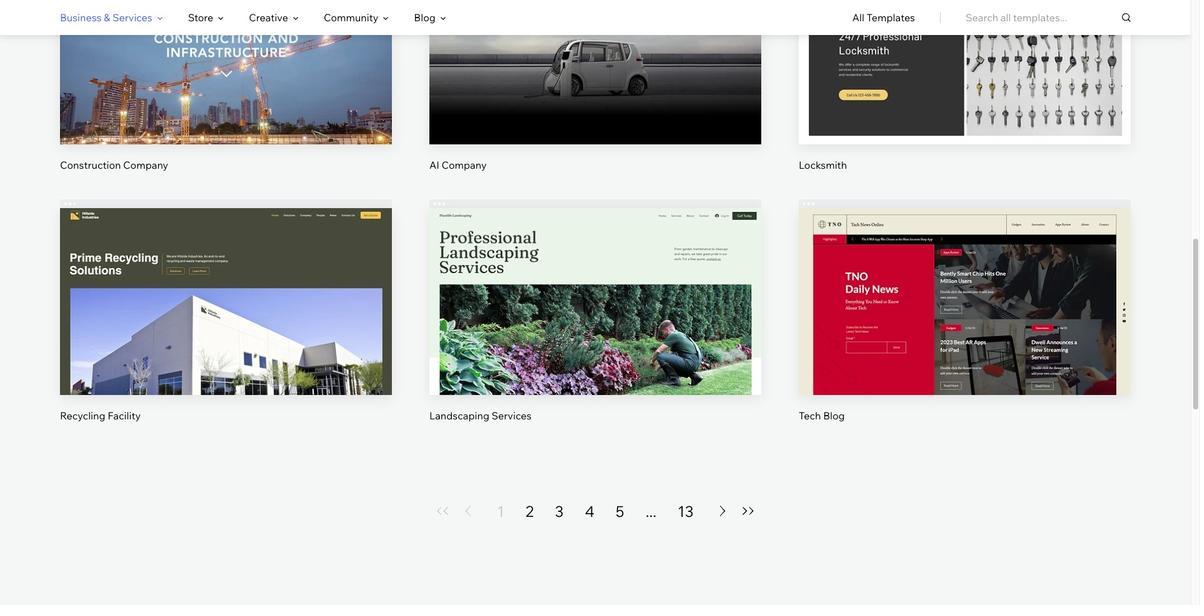 Task type: vqa. For each thing, say whether or not it's contained in the screenshot.
rightmost Services
yes



Task type: describe. For each thing, give the bounding box(es) containing it.
templates
[[867, 11, 916, 24]]

locksmith group
[[799, 0, 1132, 172]]

Search search field
[[966, 0, 1132, 35]]

all
[[853, 11, 865, 24]]

view button inside ai company group
[[566, 60, 626, 90]]

2 link
[[526, 502, 534, 522]]

construction company
[[60, 159, 168, 171]]

view button inside construction company group
[[196, 60, 256, 90]]

edit button for services
[[566, 268, 626, 298]]

13 link
[[678, 502, 694, 522]]

recycling facility group
[[60, 200, 392, 423]]

4
[[585, 502, 595, 521]]

business website templates - locksmith image
[[799, 0, 1132, 145]]

3 link
[[555, 502, 564, 522]]

business website templates - landscaping services image
[[430, 208, 762, 395]]

next page image
[[715, 506, 730, 517]]

view for the 'view' popup button in construction company group
[[215, 69, 238, 81]]

...
[[646, 502, 657, 521]]

company for ai company
[[442, 159, 487, 171]]

store
[[188, 11, 213, 24]]

tech
[[799, 410, 822, 422]]

view button inside recycling facility group
[[196, 311, 256, 341]]

blog inside 'group'
[[824, 410, 845, 422]]

blog inside categories by subject element
[[414, 11, 436, 24]]

4 link
[[585, 502, 595, 522]]

business website templates - recycling facility image
[[60, 208, 392, 395]]

all templates link
[[853, 1, 916, 34]]

tech blog
[[799, 410, 845, 422]]

3
[[555, 502, 564, 521]]

view button inside landscaping services group
[[566, 311, 626, 341]]

5
[[616, 502, 625, 521]]

ai company group
[[430, 0, 762, 172]]

business & services
[[60, 11, 152, 24]]

business website templates - ai company image
[[430, 0, 762, 145]]

community
[[324, 11, 379, 24]]

creative
[[249, 11, 288, 24]]

company for construction company
[[123, 159, 168, 171]]

5 link
[[616, 502, 625, 522]]

view for the 'view' popup button within the landscaping services group
[[584, 319, 607, 332]]

edit for tech blog
[[956, 277, 975, 289]]



Task type: locate. For each thing, give the bounding box(es) containing it.
edit
[[217, 277, 236, 289], [586, 277, 605, 289], [956, 277, 975, 289]]

landscaping services group
[[430, 200, 762, 423]]

0 horizontal spatial services
[[113, 11, 152, 24]]

recycling facility
[[60, 410, 141, 422]]

edit for recycling facility
[[217, 277, 236, 289]]

landscaping
[[430, 410, 490, 422]]

13
[[678, 502, 694, 521]]

company
[[123, 159, 168, 171], [442, 159, 487, 171]]

0 vertical spatial services
[[113, 11, 152, 24]]

view for the 'view' popup button in tech blog 'group'
[[954, 319, 977, 332]]

1
[[497, 502, 505, 521]]

ai company
[[430, 159, 487, 171]]

edit button inside recycling facility group
[[196, 268, 256, 298]]

locksmith
[[799, 159, 848, 171]]

2 horizontal spatial edit button
[[936, 268, 995, 298]]

tech blog group
[[799, 200, 1132, 423]]

view inside tech blog 'group'
[[954, 319, 977, 332]]

edit button inside landscaping services group
[[566, 268, 626, 298]]

edit inside tech blog 'group'
[[956, 277, 975, 289]]

all templates
[[853, 11, 916, 24]]

1 vertical spatial blog
[[824, 410, 845, 422]]

2 horizontal spatial edit
[[956, 277, 975, 289]]

0 horizontal spatial company
[[123, 159, 168, 171]]

1 horizontal spatial company
[[442, 159, 487, 171]]

services right & at the left top of page
[[113, 11, 152, 24]]

edit button
[[196, 268, 256, 298], [566, 268, 626, 298], [936, 268, 995, 298]]

0 horizontal spatial blog
[[414, 11, 436, 24]]

company right construction
[[123, 159, 168, 171]]

1 horizontal spatial edit
[[586, 277, 605, 289]]

2
[[526, 502, 534, 521]]

1 horizontal spatial services
[[492, 410, 532, 422]]

view inside landscaping services group
[[584, 319, 607, 332]]

1 horizontal spatial edit button
[[566, 268, 626, 298]]

business
[[60, 11, 102, 24]]

view for the 'view' popup button in recycling facility group
[[215, 319, 238, 332]]

view button
[[196, 60, 256, 90], [566, 60, 626, 90], [936, 60, 995, 90], [196, 311, 256, 341], [566, 311, 626, 341], [936, 311, 995, 341]]

services inside categories by subject element
[[113, 11, 152, 24]]

services
[[113, 11, 152, 24], [492, 410, 532, 422]]

edit button for facility
[[196, 268, 256, 298]]

view inside ai company group
[[584, 69, 607, 81]]

3 edit from the left
[[956, 277, 975, 289]]

view inside locksmith group
[[954, 69, 977, 81]]

services right landscaping
[[492, 410, 532, 422]]

view for the 'view' popup button in the locksmith group
[[954, 69, 977, 81]]

view button inside tech blog 'group'
[[936, 311, 995, 341]]

categories by subject element
[[60, 1, 446, 34]]

edit inside recycling facility group
[[217, 277, 236, 289]]

business website templates - tech blog image
[[799, 208, 1132, 395]]

0 horizontal spatial edit
[[217, 277, 236, 289]]

1 horizontal spatial blog
[[824, 410, 845, 422]]

edit button inside tech blog 'group'
[[936, 268, 995, 298]]

blog
[[414, 11, 436, 24], [824, 410, 845, 422]]

view button inside locksmith group
[[936, 60, 995, 90]]

services inside group
[[492, 410, 532, 422]]

None search field
[[966, 0, 1132, 35]]

1 company from the left
[[123, 159, 168, 171]]

1 edit button from the left
[[196, 268, 256, 298]]

company right ai
[[442, 159, 487, 171]]

landscaping services
[[430, 410, 532, 422]]

2 edit from the left
[[586, 277, 605, 289]]

construction
[[60, 159, 121, 171]]

edit button for blog
[[936, 268, 995, 298]]

construction company group
[[60, 0, 392, 172]]

edit for landscaping services
[[586, 277, 605, 289]]

view inside construction company group
[[215, 69, 238, 81]]

2 edit button from the left
[[566, 268, 626, 298]]

0 horizontal spatial edit button
[[196, 268, 256, 298]]

recycling
[[60, 410, 105, 422]]

3 edit button from the left
[[936, 268, 995, 298]]

facility
[[108, 410, 141, 422]]

edit inside landscaping services group
[[586, 277, 605, 289]]

0 vertical spatial blog
[[414, 11, 436, 24]]

1 edit from the left
[[217, 277, 236, 289]]

view inside recycling facility group
[[215, 319, 238, 332]]

view for the 'view' popup button within the ai company group
[[584, 69, 607, 81]]

&
[[104, 11, 110, 24]]

last page image
[[741, 507, 756, 516]]

ai
[[430, 159, 440, 171]]

2 company from the left
[[442, 159, 487, 171]]

view
[[215, 69, 238, 81], [584, 69, 607, 81], [954, 69, 977, 81], [215, 319, 238, 332], [584, 319, 607, 332], [954, 319, 977, 332]]

business website templates - construction company image
[[60, 0, 392, 145]]

categories. use the left and right arrow keys to navigate the menu element
[[0, 0, 1192, 35]]

1 vertical spatial services
[[492, 410, 532, 422]]



